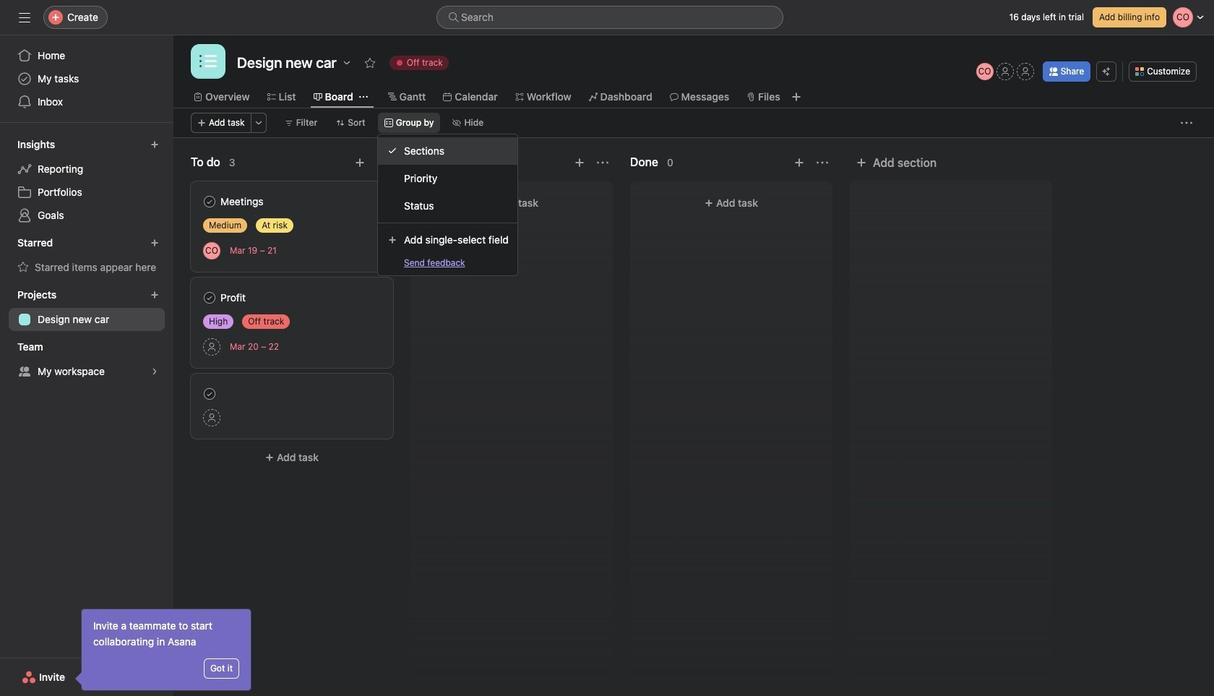 Task type: locate. For each thing, give the bounding box(es) containing it.
0 vertical spatial mark complete checkbox
[[201, 193, 218, 210]]

1 mark complete checkbox from the top
[[201, 193, 218, 210]]

0 horizontal spatial add task image
[[354, 157, 366, 168]]

new project or portfolio image
[[150, 291, 159, 299]]

mark complete image up toggle assignee popover image
[[201, 193, 218, 210]]

global element
[[0, 35, 174, 122]]

tooltip
[[77, 609, 251, 690]]

Mark complete checkbox
[[201, 193, 218, 210], [201, 289, 218, 307], [201, 385, 218, 403]]

new insights image
[[150, 140, 159, 149]]

1 vertical spatial mark complete checkbox
[[201, 289, 218, 307]]

2 add task image from the left
[[574, 157, 586, 168]]

more actions image
[[1181, 117, 1193, 129], [254, 119, 263, 127]]

1 mark complete image from the top
[[201, 193, 218, 210]]

add task image
[[354, 157, 366, 168], [574, 157, 586, 168]]

mark complete image down toggle assignee popover image
[[201, 289, 218, 307]]

0 horizontal spatial more actions image
[[254, 119, 263, 127]]

0 vertical spatial mark complete image
[[201, 193, 218, 210]]

1 vertical spatial mark complete image
[[201, 289, 218, 307]]

insights element
[[0, 132, 174, 230]]

1 horizontal spatial more actions image
[[1181, 117, 1193, 129]]

option
[[378, 137, 518, 165]]

mark complete image
[[201, 385, 218, 403]]

tab actions image
[[359, 93, 368, 101]]

2 vertical spatial mark complete checkbox
[[201, 385, 218, 403]]

list box
[[437, 6, 784, 29]]

2 mark complete checkbox from the top
[[201, 289, 218, 307]]

add to starred image
[[364, 57, 376, 69]]

mark complete image
[[201, 193, 218, 210], [201, 289, 218, 307]]

1 horizontal spatial add task image
[[574, 157, 586, 168]]

teams element
[[0, 334, 174, 386]]

1 add task image from the left
[[354, 157, 366, 168]]



Task type: vqa. For each thing, say whether or not it's contained in the screenshot.
New insights image at the top left of page
yes



Task type: describe. For each thing, give the bounding box(es) containing it.
3 mark complete checkbox from the top
[[201, 385, 218, 403]]

starred element
[[0, 230, 174, 282]]

see details, my workspace image
[[150, 367, 159, 376]]

projects element
[[0, 282, 174, 334]]

add tab image
[[791, 91, 802, 103]]

2 mark complete image from the top
[[201, 289, 218, 307]]

list image
[[200, 53, 217, 70]]

ask ai image
[[1103, 67, 1111, 76]]

hide sidebar image
[[19, 12, 30, 23]]

toggle assignee popover image
[[203, 242, 220, 259]]

add items to starred image
[[150, 239, 159, 247]]

manage project members image
[[976, 63, 994, 80]]

more section actions image
[[377, 157, 389, 168]]

add task image
[[794, 157, 805, 168]]



